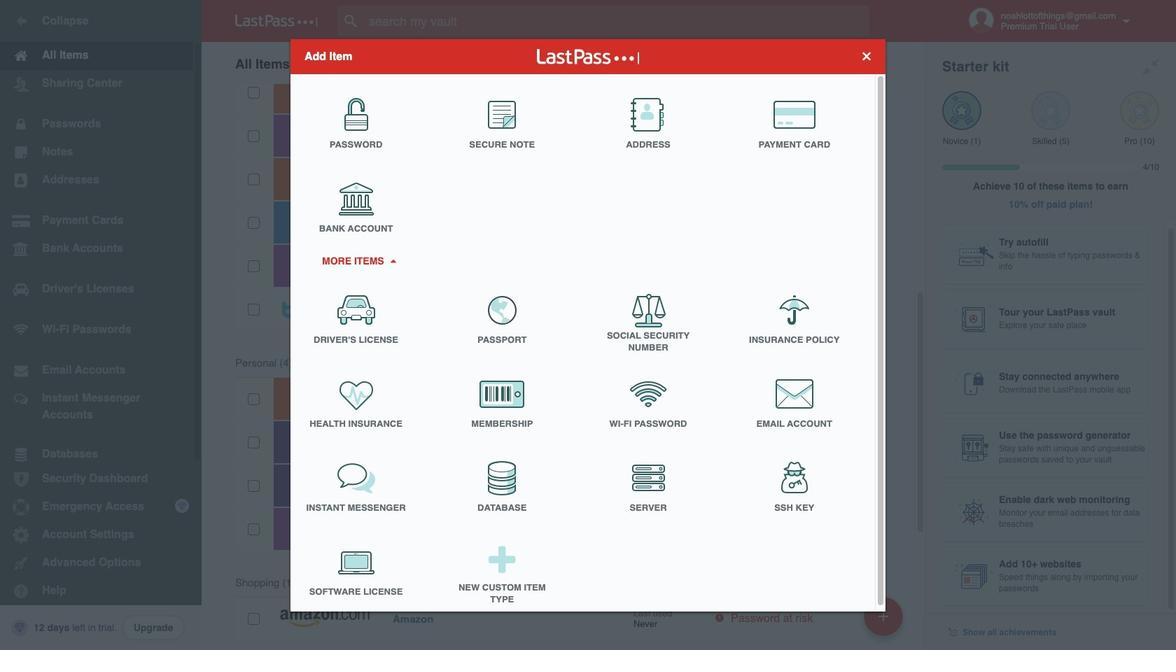 Task type: locate. For each thing, give the bounding box(es) containing it.
new item navigation
[[859, 593, 912, 651]]

new item image
[[879, 612, 889, 622]]

dialog
[[291, 39, 886, 616]]

Search search field
[[338, 6, 897, 36]]

vault options navigation
[[202, 42, 926, 84]]

search my vault text field
[[338, 6, 897, 36]]



Task type: describe. For each thing, give the bounding box(es) containing it.
main navigation navigation
[[0, 0, 202, 651]]

lastpass image
[[235, 15, 318, 27]]

caret right image
[[388, 259, 398, 263]]



Task type: vqa. For each thing, say whether or not it's contained in the screenshot.
text field
no



